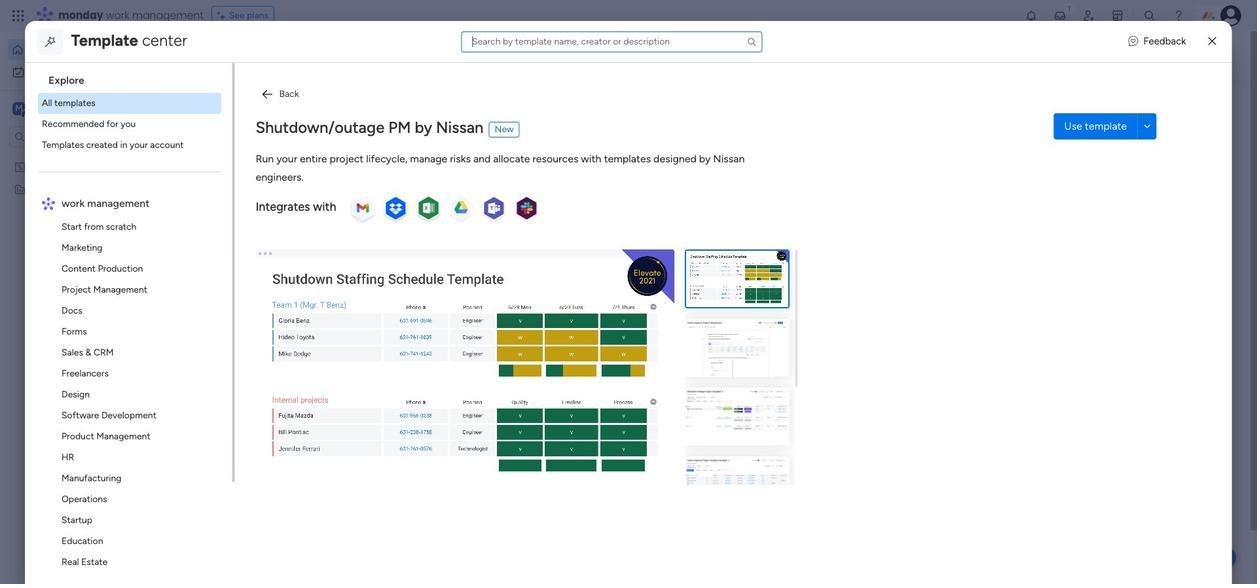 Task type: vqa. For each thing, say whether or not it's contained in the screenshot.
'1' element
yes



Task type: locate. For each thing, give the bounding box(es) containing it.
2 vertical spatial option
[[0, 155, 167, 158]]

list box
[[30, 63, 235, 584], [0, 153, 167, 377]]

heading
[[38, 63, 232, 93]]

help image
[[1172, 9, 1185, 22]]

invite members image
[[1083, 9, 1096, 22]]

1 image
[[1064, 1, 1075, 15]]

workspace selection element
[[12, 101, 109, 118]]

workspace image
[[12, 102, 26, 116]]

select product image
[[12, 9, 25, 22]]

None search field
[[461, 31, 762, 52]]

notifications image
[[1025, 9, 1038, 22]]

1 vertical spatial option
[[8, 62, 159, 83]]

v2 user feedback image
[[1129, 34, 1139, 49]]

close image
[[1209, 37, 1217, 47]]

Search in workspace field
[[28, 129, 109, 144]]

public board image
[[438, 239, 453, 253]]

option
[[8, 39, 159, 60], [8, 62, 159, 83], [0, 155, 167, 158]]

search image
[[747, 36, 757, 47]]

component image
[[258, 260, 270, 271]]

update feed image
[[1054, 9, 1067, 22]]



Task type: describe. For each thing, give the bounding box(es) containing it.
0 vertical spatial option
[[8, 39, 159, 60]]

remove from favorites image
[[574, 239, 587, 252]]

component image
[[438, 260, 450, 271]]

roy mann image
[[272, 357, 299, 383]]

jacob simon image
[[1221, 5, 1242, 26]]

public board image
[[258, 239, 272, 253]]

v2 bolt switch image
[[1115, 49, 1122, 63]]

v2 user feedback image
[[1013, 49, 1023, 63]]

monday marketplace image
[[1111, 9, 1125, 22]]

close recently visited image
[[242, 107, 257, 122]]

templates image image
[[1014, 99, 1187, 189]]

explore element
[[38, 93, 232, 156]]

see plans image
[[217, 9, 229, 23]]

quick search results list box
[[242, 122, 971, 296]]

work management templates element
[[38, 217, 232, 584]]

search everything image
[[1144, 9, 1157, 22]]

1 element
[[374, 312, 389, 327]]

add to favorites image
[[394, 239, 407, 252]]

Search by template name, creator or description search field
[[461, 31, 762, 52]]



